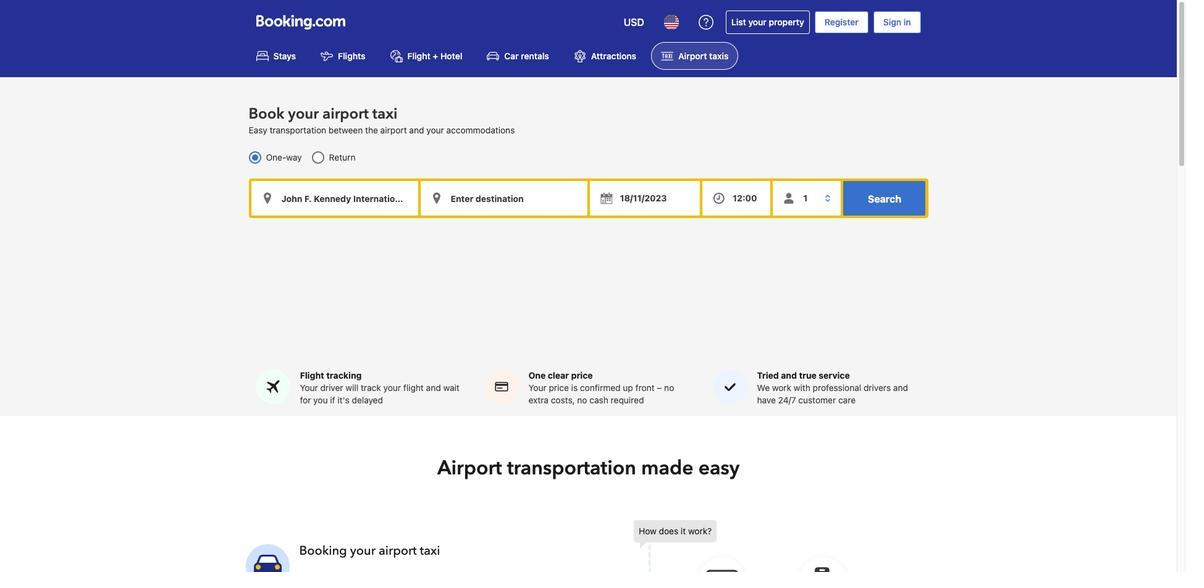 Task type: vqa. For each thing, say whether or not it's contained in the screenshot.
6 at the bottom right of page
no



Task type: locate. For each thing, give the bounding box(es) containing it.
work
[[773, 383, 792, 393]]

car rentals
[[505, 51, 549, 61]]

transportation
[[270, 125, 326, 136], [507, 455, 637, 482]]

taxi
[[373, 104, 398, 124], [420, 543, 440, 560]]

12:00 button
[[703, 181, 771, 216]]

airport
[[323, 104, 369, 124], [381, 125, 407, 136], [379, 543, 417, 560]]

search
[[868, 194, 902, 205]]

0 horizontal spatial taxi
[[373, 104, 398, 124]]

1 vertical spatial price
[[549, 383, 569, 393]]

one-
[[266, 152, 286, 163]]

return
[[329, 152, 356, 163]]

register
[[825, 17, 859, 27]]

your inside flight tracking your driver will track your flight and wait for you if it's delayed
[[300, 383, 318, 393]]

flight inside "flight + hotel" link
[[408, 51, 431, 61]]

taxis
[[710, 51, 729, 61]]

Enter destination text field
[[421, 181, 588, 216]]

airport transportation made easy
[[438, 455, 740, 482]]

booking.com online hotel reservations image
[[256, 15, 345, 30]]

required
[[611, 395, 644, 406]]

sign in
[[884, 17, 912, 27]]

your left accommodations
[[427, 125, 444, 136]]

in
[[904, 17, 912, 27]]

0 vertical spatial taxi
[[373, 104, 398, 124]]

flights link
[[311, 42, 376, 70]]

1 horizontal spatial airport
[[679, 51, 707, 61]]

0 vertical spatial price
[[572, 371, 593, 381]]

costs,
[[551, 395, 575, 406]]

taxi inside the book your airport taxi easy transportation between the airport and your accommodations
[[373, 104, 398, 124]]

care
[[839, 395, 856, 406]]

drivers
[[864, 383, 892, 393]]

1 horizontal spatial price
[[572, 371, 593, 381]]

0 horizontal spatial airport
[[438, 455, 502, 482]]

register link
[[815, 11, 869, 33]]

0 horizontal spatial flight
[[300, 371, 324, 381]]

your right track
[[384, 383, 401, 393]]

1 vertical spatial airport
[[438, 455, 502, 482]]

your inside flight tracking your driver will track your flight and wait for you if it's delayed
[[384, 383, 401, 393]]

1 horizontal spatial your
[[529, 383, 547, 393]]

your down one
[[529, 383, 547, 393]]

1 horizontal spatial no
[[665, 383, 675, 393]]

and inside the book your airport taxi easy transportation between the airport and your accommodations
[[410, 125, 424, 136]]

1 horizontal spatial transportation
[[507, 455, 637, 482]]

and right the
[[410, 125, 424, 136]]

flight inside flight tracking your driver will track your flight and wait for you if it's delayed
[[300, 371, 324, 381]]

attractions link
[[564, 42, 647, 70]]

flight
[[408, 51, 431, 61], [300, 371, 324, 381]]

made
[[642, 455, 694, 482]]

0 vertical spatial transportation
[[270, 125, 326, 136]]

is
[[572, 383, 578, 393]]

price down clear
[[549, 383, 569, 393]]

if
[[330, 395, 335, 406]]

price
[[572, 371, 593, 381], [549, 383, 569, 393]]

car
[[505, 51, 519, 61]]

18/11/2023
[[620, 193, 667, 204]]

flight + hotel link
[[381, 42, 473, 70]]

it
[[681, 526, 686, 537]]

airport
[[679, 51, 707, 61], [438, 455, 502, 482]]

1 vertical spatial taxi
[[420, 543, 440, 560]]

no right –
[[665, 383, 675, 393]]

1 vertical spatial no
[[578, 395, 588, 406]]

price up 'is'
[[572, 371, 593, 381]]

airport for book
[[323, 104, 369, 124]]

and left wait
[[426, 383, 441, 393]]

2 vertical spatial airport
[[379, 543, 417, 560]]

your right book
[[288, 104, 319, 124]]

tracking
[[327, 371, 362, 381]]

0 vertical spatial airport
[[323, 104, 369, 124]]

flight + hotel
[[408, 51, 463, 61]]

booking airport taxi image
[[634, 521, 894, 572], [246, 545, 290, 572]]

your
[[749, 17, 767, 27], [288, 104, 319, 124], [427, 125, 444, 136], [384, 383, 401, 393], [350, 543, 376, 560]]

and
[[410, 125, 424, 136], [782, 371, 798, 381], [426, 383, 441, 393], [894, 383, 909, 393]]

1 horizontal spatial flight
[[408, 51, 431, 61]]

list your property
[[732, 17, 805, 27]]

0 horizontal spatial your
[[300, 383, 318, 393]]

your right list
[[749, 17, 767, 27]]

car rentals link
[[478, 42, 559, 70]]

flight up driver
[[300, 371, 324, 381]]

your right booking
[[350, 543, 376, 560]]

and right drivers
[[894, 383, 909, 393]]

and inside flight tracking your driver will track your flight and wait for you if it's delayed
[[426, 383, 441, 393]]

easy
[[249, 125, 267, 136]]

0 vertical spatial flight
[[408, 51, 431, 61]]

airport taxis link
[[652, 42, 739, 70]]

sign
[[884, 17, 902, 27]]

0 horizontal spatial no
[[578, 395, 588, 406]]

we
[[758, 383, 770, 393]]

rentals
[[521, 51, 549, 61]]

airport inside "link"
[[679, 51, 707, 61]]

0 vertical spatial airport
[[679, 51, 707, 61]]

extra
[[529, 395, 549, 406]]

airport for airport taxis
[[679, 51, 707, 61]]

your
[[300, 383, 318, 393], [529, 383, 547, 393]]

1 horizontal spatial taxi
[[420, 543, 440, 560]]

professional
[[813, 383, 862, 393]]

0 horizontal spatial transportation
[[270, 125, 326, 136]]

attractions
[[591, 51, 637, 61]]

have
[[758, 395, 776, 406]]

your up for
[[300, 383, 318, 393]]

airport for booking
[[379, 543, 417, 560]]

2 your from the left
[[529, 383, 547, 393]]

flight left +
[[408, 51, 431, 61]]

no
[[665, 383, 675, 393], [578, 395, 588, 406]]

flight for flight tracking your driver will track your flight and wait for you if it's delayed
[[300, 371, 324, 381]]

your for booking
[[350, 543, 376, 560]]

one-way
[[266, 152, 302, 163]]

flight for flight + hotel
[[408, 51, 431, 61]]

1 your from the left
[[300, 383, 318, 393]]

driver
[[321, 383, 343, 393]]

booking your airport taxi
[[300, 543, 440, 560]]

1 vertical spatial flight
[[300, 371, 324, 381]]

no down 'is'
[[578, 395, 588, 406]]



Task type: describe. For each thing, give the bounding box(es) containing it.
way
[[286, 152, 302, 163]]

tried
[[758, 371, 779, 381]]

stays
[[274, 51, 296, 61]]

1 vertical spatial airport
[[381, 125, 407, 136]]

24/7
[[779, 395, 797, 406]]

transportation inside the book your airport taxi easy transportation between the airport and your accommodations
[[270, 125, 326, 136]]

delayed
[[352, 395, 383, 406]]

front
[[636, 383, 655, 393]]

book your airport taxi easy transportation between the airport and your accommodations
[[249, 104, 515, 136]]

–
[[657, 383, 662, 393]]

you
[[314, 395, 328, 406]]

true
[[800, 371, 817, 381]]

accommodations
[[447, 125, 515, 136]]

your for book
[[288, 104, 319, 124]]

1 horizontal spatial booking airport taxi image
[[634, 521, 894, 572]]

0 horizontal spatial booking airport taxi image
[[246, 545, 290, 572]]

easy
[[699, 455, 740, 482]]

airport for airport transportation made easy
[[438, 455, 502, 482]]

up
[[623, 383, 634, 393]]

flight tracking your driver will track your flight and wait for you if it's delayed
[[300, 371, 460, 406]]

track
[[361, 383, 381, 393]]

18/11/2023 button
[[590, 181, 701, 216]]

flight
[[404, 383, 424, 393]]

does
[[659, 526, 679, 537]]

wait
[[444, 383, 460, 393]]

hotel
[[441, 51, 463, 61]]

list your property link
[[726, 11, 810, 34]]

customer
[[799, 395, 837, 406]]

for
[[300, 395, 311, 406]]

+
[[433, 51, 438, 61]]

with
[[794, 383, 811, 393]]

12:00
[[733, 193, 758, 204]]

one clear price your price is confirmed up front – no extra costs, no cash required
[[529, 371, 675, 406]]

will
[[346, 383, 359, 393]]

service
[[819, 371, 851, 381]]

property
[[769, 17, 805, 27]]

usd button
[[617, 7, 652, 37]]

how
[[639, 526, 657, 537]]

tried and true service we work with professional drivers and have 24/7 customer care
[[758, 371, 909, 406]]

your for list
[[749, 17, 767, 27]]

your inside the one clear price your price is confirmed up front – no extra costs, no cash required
[[529, 383, 547, 393]]

0 horizontal spatial price
[[549, 383, 569, 393]]

taxi for booking
[[420, 543, 440, 560]]

it's
[[338, 395, 350, 406]]

0 vertical spatial no
[[665, 383, 675, 393]]

Enter pick-up location text field
[[251, 181, 418, 216]]

book
[[249, 104, 285, 124]]

sign in link
[[874, 11, 921, 33]]

work?
[[689, 526, 712, 537]]

usd
[[624, 17, 645, 28]]

and up work
[[782, 371, 798, 381]]

stays link
[[246, 42, 306, 70]]

list
[[732, 17, 747, 27]]

airport taxis
[[679, 51, 729, 61]]

the
[[365, 125, 378, 136]]

cash
[[590, 395, 609, 406]]

search button
[[844, 181, 926, 216]]

confirmed
[[580, 383, 621, 393]]

1 vertical spatial transportation
[[507, 455, 637, 482]]

one
[[529, 371, 546, 381]]

booking
[[300, 543, 347, 560]]

taxi for book
[[373, 104, 398, 124]]

flights
[[338, 51, 366, 61]]

between
[[329, 125, 363, 136]]

how does it work?
[[639, 526, 712, 537]]

clear
[[548, 371, 569, 381]]



